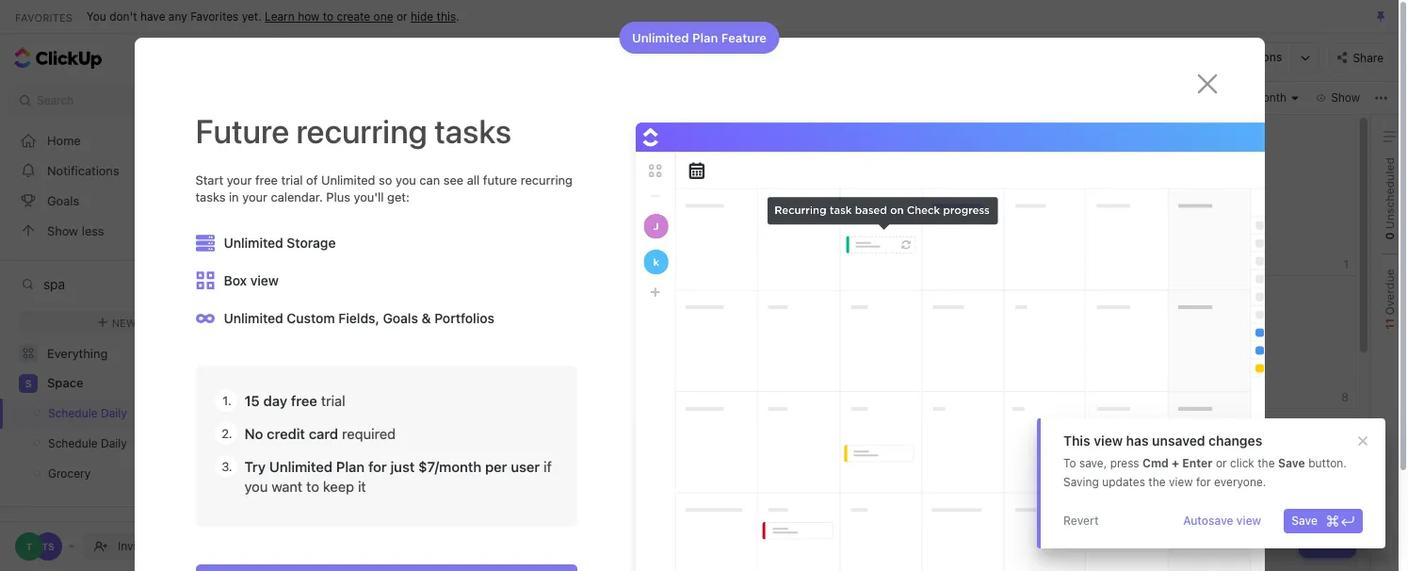 Task type: locate. For each thing, give the bounding box(es) containing it.
schedule
[[48, 406, 98, 420], [48, 436, 98, 450]]

favorites left you at the top of the page
[[15, 11, 72, 23]]

to
[[323, 9, 334, 23], [306, 478, 319, 495]]

1 vertical spatial or
[[1216, 456, 1227, 470]]

you down try
[[245, 478, 268, 495]]

.
[[456, 9, 460, 23]]

box view
[[224, 273, 279, 289]]

1 vertical spatial your
[[242, 190, 268, 205]]

for down the enter
[[1197, 475, 1211, 489]]

free inside start your free trial of unlimited so you can see all future recurring tasks in your calendar. plus you'll get:
[[255, 172, 278, 188]]

0 vertical spatial the
[[1258, 456, 1275, 470]]

1 schedule daily link from the top
[[0, 399, 233, 429]]

1 horizontal spatial space
[[139, 316, 173, 328]]

0 vertical spatial plan
[[693, 30, 718, 45]]

1 horizontal spatial the
[[1258, 456, 1275, 470]]

0 horizontal spatial plan
[[336, 458, 365, 475]]

day
[[263, 392, 287, 409]]

to inside if you want to keep it
[[306, 478, 319, 495]]

free right day
[[291, 392, 317, 409]]

saving
[[1064, 475, 1099, 489]]

1 vertical spatial goals
[[383, 310, 418, 326]]

1 horizontal spatial tasks
[[435, 111, 512, 150]]

portfolios
[[435, 310, 495, 326]]

view inside future recurring tasks dialog
[[250, 273, 279, 289]]

trial for your
[[281, 172, 303, 188]]

1 vertical spatial 14
[[241, 437, 252, 449]]

15 day free trial
[[245, 392, 345, 409]]

revert
[[1064, 514, 1099, 528]]

1 vertical spatial recurring
[[521, 172, 573, 188]]

plus
[[326, 190, 350, 205]]

sidebar navigation
[[0, 34, 285, 571]]

your right in on the left of page
[[242, 190, 268, 205]]

trial for day
[[321, 392, 345, 409]]

favorites
[[190, 9, 239, 23], [15, 11, 72, 23]]

14 right 2.
[[241, 437, 252, 449]]

or inside this view has unsaved changes to save, press cmd + enter or click the save button. saving updates the view for everyone.
[[1216, 456, 1227, 470]]

daily
[[666, 49, 696, 65], [101, 406, 127, 420], [101, 436, 127, 450]]

2 schedule daily link from the top
[[0, 429, 233, 459]]

1 vertical spatial space
[[47, 375, 83, 390]]

recurring right future at the top of the page
[[521, 172, 573, 188]]

save
[[1279, 456, 1306, 470], [1292, 514, 1318, 528]]

want
[[272, 478, 303, 495]]

save inside this view has unsaved changes to save, press cmd + enter or click the save button. saving updates the view for everyone.
[[1279, 456, 1306, 470]]

1 horizontal spatial free
[[291, 392, 317, 409]]

schedule daily down everything
[[48, 406, 127, 420]]

share button
[[1330, 42, 1392, 73]]

no
[[245, 425, 263, 442]]

recurring up so
[[296, 111, 428, 150]]

unlimited for unlimited plan feature
[[632, 30, 689, 45]]

1 vertical spatial to
[[306, 478, 319, 495]]

recurring
[[296, 111, 428, 150], [521, 172, 573, 188]]

tasks up "all" on the top
[[435, 111, 512, 150]]

daily down unlimited plan feature
[[666, 49, 696, 65]]

1 horizontal spatial or
[[1216, 456, 1227, 470]]

home
[[47, 132, 81, 147]]

to right how on the top left of the page
[[323, 9, 334, 23]]

0 vertical spatial you
[[396, 172, 416, 188]]

daily calendar
[[666, 49, 756, 65]]

0 horizontal spatial the
[[1149, 475, 1166, 489]]

the right click
[[1258, 456, 1275, 470]]

has
[[1127, 432, 1149, 449]]

schedule daily up the grocery
[[48, 436, 127, 450]]

0 horizontal spatial trial
[[281, 172, 303, 188]]

unlimited inside start your free trial of unlimited so you can see all future recurring tasks in your calendar. plus you'll get:
[[321, 172, 375, 188]]

0 vertical spatial daily
[[666, 49, 696, 65]]

click
[[1231, 456, 1255, 470]]

fields,
[[339, 310, 380, 326]]

for inside future recurring tasks dialog
[[368, 458, 387, 475]]

schedule daily link up the grocery
[[0, 429, 233, 459]]

how
[[298, 9, 320, 23]]

plan
[[693, 30, 718, 45], [336, 458, 365, 475]]

0 vertical spatial save
[[1279, 456, 1306, 470]]

save left "button."
[[1279, 456, 1306, 470]]

1 schedule from the top
[[48, 406, 98, 420]]

or for changes
[[1216, 456, 1227, 470]]

you inside start your free trial of unlimited so you can see all future recurring tasks in your calendar. plus you'll get:
[[396, 172, 416, 188]]

to
[[1064, 456, 1077, 470]]

0 horizontal spatial free
[[255, 172, 278, 188]]

you
[[396, 172, 416, 188], [245, 478, 268, 495]]

goals up show
[[47, 193, 79, 208]]

unlimited up daily calendar
[[632, 30, 689, 45]]

no credit card required
[[245, 425, 396, 442]]

0 vertical spatial free
[[255, 172, 278, 188]]

trial up calendar.
[[281, 172, 303, 188]]

the down cmd
[[1149, 475, 1166, 489]]

trial inside start your free trial of unlimited so you can see all future recurring tasks in your calendar. plus you'll get:
[[281, 172, 303, 188]]

or for favorites
[[397, 9, 408, 23]]

unscheduled
[[1383, 157, 1397, 232]]

this view has unsaved changes to save, press cmd + enter or click the save button. saving updates the view for everyone.
[[1064, 432, 1347, 489]]

goals inside future recurring tasks dialog
[[383, 310, 418, 326]]

1 horizontal spatial for
[[1197, 475, 1211, 489]]

unlimited up plus
[[321, 172, 375, 188]]

autosave
[[1184, 514, 1234, 528]]

1 horizontal spatial you
[[396, 172, 416, 188]]

1 horizontal spatial goals
[[383, 310, 418, 326]]

1 vertical spatial you
[[245, 478, 268, 495]]

tasks
[[435, 111, 512, 150], [196, 190, 226, 205]]

trial
[[281, 172, 303, 188], [321, 392, 345, 409]]

space
[[139, 316, 173, 328], [47, 375, 83, 390]]

you'll
[[354, 190, 384, 205]]

you up get:
[[396, 172, 416, 188]]

space down everything
[[47, 375, 83, 390]]

save down "button."
[[1292, 514, 1318, 528]]

schedule daily link up grocery link
[[0, 399, 233, 429]]

daily down the space 'link'
[[101, 406, 127, 420]]

0 vertical spatial tasks
[[435, 111, 512, 150]]

future recurring tasks dialog
[[134, 22, 1265, 571]]

0 horizontal spatial space
[[47, 375, 83, 390]]

grid
[[280, 115, 1358, 571]]

plan up daily calendar
[[693, 30, 718, 45]]

the
[[1258, 456, 1275, 470], [1149, 475, 1166, 489]]

daily up grocery link
[[101, 436, 127, 450]]

thursday
[[906, 118, 960, 133]]

for left just
[[368, 458, 387, 475]]

or right one
[[397, 9, 408, 23]]

credit
[[267, 425, 305, 442]]

favorites right the any
[[190, 9, 239, 23]]

unlimited
[[632, 30, 689, 45], [321, 172, 375, 188], [224, 235, 283, 251], [224, 310, 283, 326], [269, 458, 333, 475]]

1 vertical spatial tasks
[[196, 190, 226, 205]]

view up save,
[[1094, 432, 1123, 449]]

0 vertical spatial or
[[397, 9, 408, 23]]

trial up card
[[321, 392, 345, 409]]

free up calendar.
[[255, 172, 278, 188]]

or left click
[[1216, 456, 1227, 470]]

Filter Lists, Docs, & Folders text field
[[43, 269, 235, 298]]

unsaved
[[1153, 432, 1206, 449]]

goals left &
[[383, 310, 418, 326]]

1 vertical spatial trial
[[321, 392, 345, 409]]

1 horizontal spatial recurring
[[521, 172, 573, 188]]

your up in on the left of page
[[227, 172, 252, 188]]

view right box
[[250, 273, 279, 289]]

view inside button
[[1237, 514, 1262, 528]]

0 horizontal spatial tasks
[[196, 190, 226, 205]]

0 horizontal spatial you
[[245, 478, 268, 495]]

1 row from the top
[[281, 115, 1358, 276]]

in
[[229, 190, 239, 205]]

1 vertical spatial save
[[1292, 514, 1318, 528]]

future
[[483, 172, 518, 188]]

0 horizontal spatial to
[[306, 478, 319, 495]]

row
[[281, 115, 1358, 276], [281, 276, 1358, 409], [281, 409, 1358, 542], [281, 542, 1358, 571]]

0 horizontal spatial for
[[368, 458, 387, 475]]

autosave view button
[[1176, 509, 1269, 533]]

0 vertical spatial recurring
[[296, 111, 428, 150]]

goals
[[47, 193, 79, 208], [383, 310, 418, 326]]

0 vertical spatial goals
[[47, 193, 79, 208]]

1 vertical spatial free
[[291, 392, 317, 409]]

just
[[391, 458, 415, 475]]

1 vertical spatial schedule daily
[[48, 436, 127, 450]]

view down everyone.
[[1237, 514, 1262, 528]]

0 horizontal spatial goals
[[47, 193, 79, 208]]

or
[[397, 9, 408, 23], [1216, 456, 1227, 470]]

guide
[[586, 49, 622, 65]]

daily calendar link
[[666, 34, 764, 81]]

space right new
[[139, 316, 173, 328]]

learn
[[265, 9, 295, 23]]

free
[[255, 172, 278, 188], [291, 392, 317, 409]]

1 vertical spatial daily
[[101, 406, 127, 420]]

view
[[250, 273, 279, 289], [1094, 432, 1123, 449], [1169, 475, 1193, 489], [1237, 514, 1262, 528]]

tasks down start
[[196, 190, 226, 205]]

unlimited up box view
[[224, 235, 283, 251]]

button.
[[1309, 456, 1347, 470]]

0 horizontal spatial or
[[397, 9, 408, 23]]

1 horizontal spatial plan
[[693, 30, 718, 45]]

save inside save button
[[1292, 514, 1318, 528]]

view for autosave
[[1237, 514, 1262, 528]]

invite link
[[84, 533, 243, 560]]

2 schedule daily from the top
[[48, 436, 127, 450]]

1 vertical spatial the
[[1149, 475, 1166, 489]]

0 horizontal spatial favorites
[[15, 11, 72, 23]]

$7/month
[[418, 458, 482, 475]]

hide
[[411, 9, 434, 23]]

1 schedule daily from the top
[[48, 406, 127, 420]]

14 up no
[[240, 407, 252, 419]]

recurring inside start your free trial of unlimited so you can see all future recurring tasks in your calendar. plus you'll get:
[[521, 172, 573, 188]]

4 row from the top
[[281, 542, 1358, 571]]

getting started guide link
[[486, 34, 630, 81]]

wednesday
[[752, 118, 820, 133]]

automations button
[[1205, 43, 1292, 72]]

to right want
[[306, 478, 319, 495]]

0
[[1383, 232, 1397, 240]]

schedule daily link
[[0, 399, 233, 429], [0, 429, 233, 459]]

0 horizontal spatial recurring
[[296, 111, 428, 150]]

2 row from the top
[[281, 276, 1358, 409]]

plan up it
[[336, 458, 365, 475]]

per
[[485, 458, 507, 475]]

0 vertical spatial schedule
[[48, 406, 98, 420]]

changes
[[1209, 432, 1263, 449]]

your
[[227, 172, 252, 188], [242, 190, 268, 205]]

goals inside sidebar navigation
[[47, 193, 79, 208]]

1 horizontal spatial to
[[323, 9, 334, 23]]

1 vertical spatial schedule
[[48, 436, 98, 450]]

0 vertical spatial trial
[[281, 172, 303, 188]]

1 horizontal spatial trial
[[321, 392, 345, 409]]

unlimited down clear search image
[[224, 310, 283, 326]]

notifications
[[47, 163, 119, 178]]

storage
[[287, 235, 336, 251]]

unlimited custom fields, goals & portfolios
[[224, 310, 495, 326]]

grocery
[[48, 466, 91, 481]]

0 vertical spatial schedule daily
[[48, 406, 127, 420]]

calendar
[[700, 49, 756, 65]]

all
[[467, 172, 480, 188]]



Task type: vqa. For each thing, say whether or not it's contained in the screenshot.
Docs link
no



Task type: describe. For each thing, give the bounding box(es) containing it.
search
[[37, 93, 74, 107]]

view for box
[[250, 273, 279, 289]]

learn how to create one link
[[265, 9, 393, 23]]

grocery link
[[0, 459, 233, 489]]

started
[[536, 49, 582, 65]]

this
[[437, 9, 456, 23]]

overdue
[[1383, 269, 1397, 318]]

hide this link
[[411, 9, 456, 23]]

any
[[169, 9, 187, 23]]

clear search image
[[241, 277, 254, 290]]

you don't have any favorites yet. learn how to create one or hide this .
[[87, 9, 460, 23]]

notifications link
[[0, 155, 271, 186]]

free for your
[[255, 172, 278, 188]]

tasks inside start your free trial of unlimited so you can see all future recurring tasks in your calendar. plus you'll get:
[[196, 190, 226, 205]]

space inside 'link'
[[47, 375, 83, 390]]

yet.
[[242, 9, 262, 23]]

getting started guide
[[486, 49, 622, 65]]

for inside this view has unsaved changes to save, press cmd + enter or click the save button. saving updates the view for everyone.
[[1197, 475, 1211, 489]]

3.
[[222, 459, 232, 474]]

1 vertical spatial plan
[[336, 458, 365, 475]]

everyone.
[[1215, 475, 1267, 489]]

2 vertical spatial daily
[[101, 436, 127, 450]]

free for day
[[291, 392, 317, 409]]

if you want to keep it
[[245, 458, 552, 495]]

try unlimited plan for just $7/month per user
[[245, 458, 544, 475]]

press
[[1111, 456, 1140, 470]]

everything link
[[0, 338, 271, 368]]

required
[[342, 425, 396, 442]]

save,
[[1080, 456, 1107, 470]]

unlimited for unlimited storage
[[224, 235, 283, 251]]

saturday
[[1213, 118, 1266, 133]]

unlimited for unlimited custom fields, goals & portfolios
[[224, 310, 283, 326]]

grid containing sunday
[[280, 115, 1358, 571]]

0 vertical spatial to
[[323, 9, 334, 23]]

can
[[420, 172, 440, 188]]

save button
[[1284, 509, 1363, 533]]

&
[[422, 310, 431, 326]]

+
[[1172, 456, 1180, 470]]

get:
[[387, 190, 410, 205]]

so
[[379, 172, 392, 188]]

home link
[[0, 125, 271, 155]]

you
[[87, 9, 106, 23]]

daily inside 'daily calendar' link
[[666, 49, 696, 65]]

show less
[[47, 223, 104, 238]]

of
[[306, 172, 318, 188]]

future
[[196, 111, 289, 150]]

feature
[[722, 30, 767, 45]]

unlimited up want
[[269, 458, 333, 475]]

automations
[[1214, 50, 1283, 64]]

dashboards
[[19, 524, 97, 536]]

11
[[1383, 318, 1397, 329]]

calendar.
[[271, 190, 323, 205]]

revert button
[[1056, 509, 1107, 533]]

one
[[374, 9, 393, 23]]

new space
[[112, 316, 173, 328]]

0 vertical spatial your
[[227, 172, 252, 188]]

try
[[245, 458, 266, 475]]

cmd
[[1143, 456, 1169, 470]]

unlimited plan feature
[[632, 30, 767, 45]]

monday
[[444, 118, 490, 133]]

user
[[511, 458, 540, 475]]

it
[[358, 478, 366, 495]]

0 vertical spatial space
[[139, 316, 173, 328]]

updates
[[1103, 475, 1146, 489]]

custom
[[287, 310, 335, 326]]

1 horizontal spatial favorites
[[190, 9, 239, 23]]

space link
[[47, 368, 254, 399]]

2.
[[222, 426, 232, 441]]

everything
[[47, 345, 108, 360]]

start your free trial of unlimited so you can see all future recurring tasks in your calendar. plus you'll get:
[[196, 172, 573, 205]]

show
[[47, 223, 78, 238]]

see
[[444, 172, 464, 188]]

3 row from the top
[[281, 409, 1358, 542]]

start
[[196, 172, 223, 188]]

future recurring tasks
[[196, 111, 512, 150]]

0 vertical spatial 14
[[240, 407, 252, 419]]

task
[[1324, 535, 1349, 549]]

don't
[[109, 9, 137, 23]]

unlimited storage
[[224, 235, 336, 251]]

view down +
[[1169, 475, 1193, 489]]

1.
[[223, 393, 232, 408]]

view for this
[[1094, 432, 1123, 449]]

autosave view
[[1184, 514, 1262, 528]]

2 schedule from the top
[[48, 436, 98, 450]]

goals link
[[0, 186, 271, 216]]

you inside if you want to keep it
[[245, 478, 268, 495]]

have
[[140, 9, 165, 23]]

card
[[309, 425, 338, 442]]

if
[[544, 458, 552, 475]]



